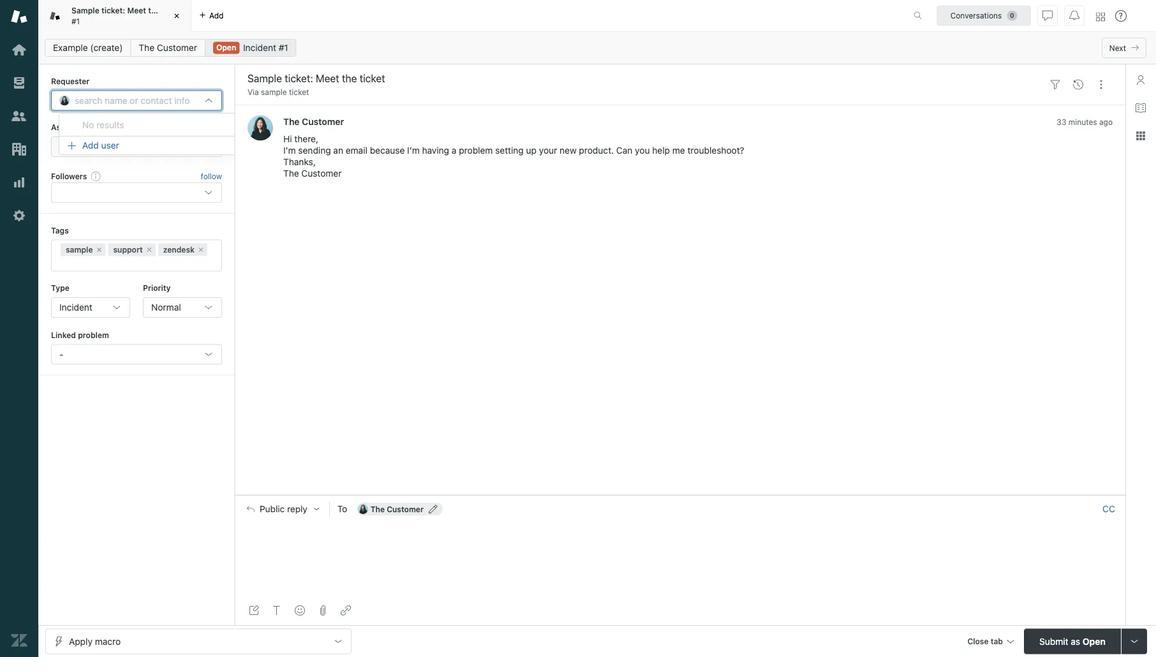 Task type: locate. For each thing, give the bounding box(es) containing it.
incident up via
[[243, 42, 276, 53]]

apply
[[69, 636, 93, 647]]

0 horizontal spatial #1
[[71, 17, 80, 26]]

the down sample ticket: meet the ticket #1 at the top left of the page
[[139, 42, 155, 53]]

cc
[[1103, 504, 1116, 515]]

displays possible ticket submission types image
[[1130, 637, 1140, 647]]

get started image
[[11, 41, 27, 58]]

1 vertical spatial ticket
[[289, 88, 309, 97]]

button displays agent's chat status as invisible. image
[[1043, 11, 1053, 21]]

tab containing sample ticket: meet the ticket
[[38, 0, 192, 32]]

hi there, i'm sending an email because i'm having a problem setting up your new product. can you help me troubleshoot? thanks, the customer
[[283, 134, 745, 179]]

organizations image
[[11, 141, 27, 158]]

#1
[[71, 17, 80, 26], [279, 42, 288, 53]]

the customer inside secondary element
[[139, 42, 197, 53]]

knowledge image
[[1136, 103, 1146, 113]]

i'm left having
[[407, 145, 420, 156]]

priority
[[143, 284, 171, 293]]

2 vertical spatial the customer
[[371, 505, 424, 514]]

0 horizontal spatial the customer link
[[130, 39, 205, 57]]

add attachment image
[[318, 606, 328, 616]]

admin image
[[11, 207, 27, 224]]

the up hi
[[283, 116, 300, 127]]

the customer
[[139, 42, 197, 53], [283, 116, 344, 127], [371, 505, 424, 514]]

0 vertical spatial problem
[[459, 145, 493, 156]]

zendesk support image
[[11, 8, 27, 25]]

your
[[539, 145, 557, 156]]

1 horizontal spatial i'm
[[407, 145, 420, 156]]

0 horizontal spatial incident
[[59, 302, 92, 313]]

next button
[[1102, 38, 1147, 58]]

sample right via
[[261, 88, 287, 97]]

1 vertical spatial the customer
[[283, 116, 344, 127]]

1 vertical spatial #1
[[279, 42, 288, 53]]

remove image
[[95, 246, 103, 254]]

add
[[82, 140, 99, 151]]

submit as open
[[1040, 636, 1106, 647]]

#1 inside sample ticket: meet the ticket #1
[[71, 17, 80, 26]]

followers
[[51, 172, 87, 181]]

having
[[422, 145, 449, 156]]

example
[[53, 42, 88, 53]]

you
[[635, 145, 650, 156]]

incident button
[[51, 297, 130, 318]]

tab
[[991, 637, 1003, 646]]

0 vertical spatial #1
[[71, 17, 80, 26]]

customer@example.com image
[[358, 504, 368, 515]]

0 horizontal spatial the customer
[[139, 42, 197, 53]]

the customer link down close image
[[130, 39, 205, 57]]

0 horizontal spatial sample
[[66, 246, 93, 254]]

ago
[[1100, 117, 1113, 126]]

an
[[333, 145, 343, 156]]

open down 'add'
[[216, 43, 236, 52]]

sending
[[298, 145, 331, 156]]

add user
[[82, 140, 119, 151]]

ticket right via
[[289, 88, 309, 97]]

tab
[[38, 0, 192, 32]]

2 remove image from the left
[[197, 246, 205, 254]]

the customer link inside secondary element
[[130, 39, 205, 57]]

1 horizontal spatial incident
[[243, 42, 276, 53]]

#1 down sample
[[71, 17, 80, 26]]

1 horizontal spatial #1
[[279, 42, 288, 53]]

0 vertical spatial the customer
[[139, 42, 197, 53]]

1 vertical spatial problem
[[78, 331, 109, 340]]

the
[[139, 42, 155, 53], [283, 116, 300, 127], [283, 168, 299, 179], [371, 505, 385, 514]]

customer inside the hi there, i'm sending an email because i'm having a problem setting up your new product. can you help me troubleshoot? thanks, the customer
[[302, 168, 342, 179]]

remove image for zendesk
[[197, 246, 205, 254]]

problem inside the hi there, i'm sending an email because i'm having a problem setting up your new product. can you help me troubleshoot? thanks, the customer
[[459, 145, 493, 156]]

1 i'm from the left
[[283, 145, 296, 156]]

close tab button
[[962, 629, 1019, 657]]

1 horizontal spatial problem
[[459, 145, 493, 156]]

normal
[[151, 302, 181, 313]]

33
[[1057, 117, 1067, 126]]

0 horizontal spatial ticket
[[163, 6, 184, 15]]

requester list box
[[59, 113, 246, 155]]

0 vertical spatial ticket
[[163, 6, 184, 15]]

1 vertical spatial open
[[1083, 636, 1106, 647]]

filter image
[[1051, 80, 1061, 90]]

linked
[[51, 331, 76, 340]]

incident inside secondary element
[[243, 42, 276, 53]]

zendesk image
[[11, 633, 27, 649]]

info on adding followers image
[[91, 171, 101, 181]]

up
[[526, 145, 537, 156]]

incident
[[243, 42, 276, 53], [59, 302, 92, 313]]

support
[[113, 246, 143, 254]]

open
[[216, 43, 236, 52], [1083, 636, 1106, 647]]

follow
[[201, 172, 222, 181]]

add
[[209, 11, 224, 20]]

the customer link up there,
[[283, 116, 344, 127]]

the
[[148, 6, 161, 15]]

the down thanks,
[[283, 168, 299, 179]]

remove image
[[145, 246, 153, 254], [197, 246, 205, 254]]

1 horizontal spatial remove image
[[197, 246, 205, 254]]

the customer down close image
[[139, 42, 197, 53]]

remove image right support
[[145, 246, 153, 254]]

close image
[[170, 10, 183, 22]]

i'm down hi
[[283, 145, 296, 156]]

reporting image
[[11, 174, 27, 191]]

0 vertical spatial the customer link
[[130, 39, 205, 57]]

ticket:
[[101, 6, 125, 15]]

customer down 'sending'
[[302, 168, 342, 179]]

the customer link
[[130, 39, 205, 57], [283, 116, 344, 127]]

#1 up "via sample ticket"
[[279, 42, 288, 53]]

via sample ticket
[[248, 88, 309, 97]]

ticket
[[163, 6, 184, 15], [289, 88, 309, 97]]

problem down "incident" popup button
[[78, 331, 109, 340]]

1 horizontal spatial the customer link
[[283, 116, 344, 127]]

sample
[[261, 88, 287, 97], [66, 246, 93, 254]]

problem
[[459, 145, 493, 156], [78, 331, 109, 340]]

the customer right customer@example.com 'icon' at the bottom of page
[[371, 505, 424, 514]]

problem right a
[[459, 145, 493, 156]]

customer left "edit user" image
[[387, 505, 424, 514]]

ticket actions image
[[1097, 80, 1107, 90]]

0 vertical spatial open
[[216, 43, 236, 52]]

0 horizontal spatial remove image
[[145, 246, 153, 254]]

open right as
[[1083, 636, 1106, 647]]

open inside secondary element
[[216, 43, 236, 52]]

incident inside popup button
[[59, 302, 92, 313]]

sample
[[71, 6, 99, 15]]

customer
[[157, 42, 197, 53], [302, 116, 344, 127], [302, 168, 342, 179], [387, 505, 424, 514]]

1 horizontal spatial the customer
[[283, 116, 344, 127]]

me
[[673, 145, 685, 156]]

remove image right zendesk
[[197, 246, 205, 254]]

close
[[968, 637, 989, 646]]

incident down type
[[59, 302, 92, 313]]

sample left remove image
[[66, 246, 93, 254]]

customer down close image
[[157, 42, 197, 53]]

1 vertical spatial incident
[[59, 302, 92, 313]]

troubleshoot?
[[688, 145, 745, 156]]

ticket right the
[[163, 6, 184, 15]]

zendesk
[[163, 246, 195, 254]]

i'm
[[283, 145, 296, 156], [407, 145, 420, 156]]

the customer up there,
[[283, 116, 344, 127]]

2 horizontal spatial the customer
[[371, 505, 424, 514]]

product.
[[579, 145, 614, 156]]

ticket inside sample ticket: meet the ticket #1
[[163, 6, 184, 15]]

public
[[260, 504, 285, 515]]

customer context image
[[1136, 75, 1146, 85]]

0 vertical spatial incident
[[243, 42, 276, 53]]

incident for incident
[[59, 302, 92, 313]]

0 horizontal spatial open
[[216, 43, 236, 52]]

no
[[82, 120, 94, 130]]

0 horizontal spatial i'm
[[283, 145, 296, 156]]

1 horizontal spatial sample
[[261, 88, 287, 97]]

1 remove image from the left
[[145, 246, 153, 254]]



Task type: describe. For each thing, give the bounding box(es) containing it.
sample ticket: meet the ticket #1
[[71, 6, 184, 26]]

close tab
[[968, 637, 1003, 646]]

as
[[1071, 636, 1081, 647]]

can
[[617, 145, 633, 156]]

1 vertical spatial sample
[[66, 246, 93, 254]]

-
[[59, 349, 63, 360]]

secondary element
[[38, 35, 1157, 61]]

draft mode image
[[249, 606, 259, 616]]

apps image
[[1136, 131, 1146, 141]]

public reply
[[260, 504, 308, 515]]

remove image for support
[[145, 246, 153, 254]]

new
[[560, 145, 577, 156]]

get help image
[[1116, 10, 1127, 22]]

format text image
[[272, 606, 282, 616]]

no results
[[82, 120, 124, 130]]

next
[[1110, 43, 1127, 52]]

customers image
[[11, 108, 27, 124]]

(create)
[[90, 42, 123, 53]]

help
[[653, 145, 670, 156]]

tabs tab list
[[38, 0, 901, 32]]

the inside secondary element
[[139, 42, 155, 53]]

1 horizontal spatial open
[[1083, 636, 1106, 647]]

edit user image
[[429, 505, 438, 514]]

#1 inside secondary element
[[279, 42, 288, 53]]

followers element
[[51, 183, 222, 203]]

requester
[[51, 77, 90, 86]]

incident for incident #1
[[243, 42, 276, 53]]

a
[[452, 145, 457, 156]]

customer inside secondary element
[[157, 42, 197, 53]]

1 horizontal spatial ticket
[[289, 88, 309, 97]]

assignee*
[[51, 123, 89, 132]]

email
[[346, 145, 368, 156]]

insert emojis image
[[295, 606, 305, 616]]

via
[[248, 88, 259, 97]]

example (create) button
[[45, 39, 131, 57]]

add button
[[192, 0, 231, 31]]

Requester field
[[75, 95, 199, 106]]

zendesk products image
[[1097, 12, 1106, 21]]

type
[[51, 284, 70, 293]]

linked problem
[[51, 331, 109, 340]]

hi
[[283, 134, 292, 144]]

follow button
[[201, 170, 222, 182]]

example (create)
[[53, 42, 123, 53]]

events image
[[1074, 80, 1084, 90]]

add link (cmd k) image
[[341, 606, 351, 616]]

add user option
[[59, 136, 246, 155]]

there,
[[294, 134, 319, 144]]

2 i'm from the left
[[407, 145, 420, 156]]

1 vertical spatial the customer link
[[283, 116, 344, 127]]

main element
[[0, 0, 38, 657]]

to
[[338, 504, 347, 515]]

notifications image
[[1070, 11, 1080, 21]]

hide composer image
[[675, 490, 686, 501]]

0 horizontal spatial problem
[[78, 331, 109, 340]]

reply
[[287, 504, 308, 515]]

results
[[96, 120, 124, 130]]

meet
[[127, 6, 146, 15]]

minutes
[[1069, 117, 1098, 126]]

because
[[370, 145, 405, 156]]

0 vertical spatial sample
[[261, 88, 287, 97]]

the right customer@example.com 'icon' at the bottom of page
[[371, 505, 385, 514]]

linked problem element
[[51, 344, 222, 365]]

33 minutes ago
[[1057, 117, 1113, 126]]

avatar image
[[248, 115, 273, 141]]

requester element
[[51, 90, 222, 111]]

tags
[[51, 226, 69, 235]]

33 minutes ago text field
[[1057, 117, 1113, 126]]

the inside the hi there, i'm sending an email because i'm having a problem setting up your new product. can you help me troubleshoot? thanks, the customer
[[283, 168, 299, 179]]

views image
[[11, 75, 27, 91]]

setting
[[495, 145, 524, 156]]

conversations
[[951, 11, 1002, 20]]

macro
[[95, 636, 121, 647]]

incident #1
[[243, 42, 288, 53]]

public reply button
[[236, 496, 329, 523]]

user
[[101, 140, 119, 151]]

conversations button
[[937, 5, 1032, 26]]

customer up there,
[[302, 116, 344, 127]]

normal button
[[143, 297, 222, 318]]

apply macro
[[69, 636, 121, 647]]

thanks,
[[283, 157, 316, 167]]

Subject field
[[245, 71, 1042, 86]]

cc button
[[1103, 504, 1116, 515]]

submit
[[1040, 636, 1069, 647]]



Task type: vqa. For each thing, say whether or not it's contained in the screenshot.
'Button displays agent's chat status as Invisible.' icon
yes



